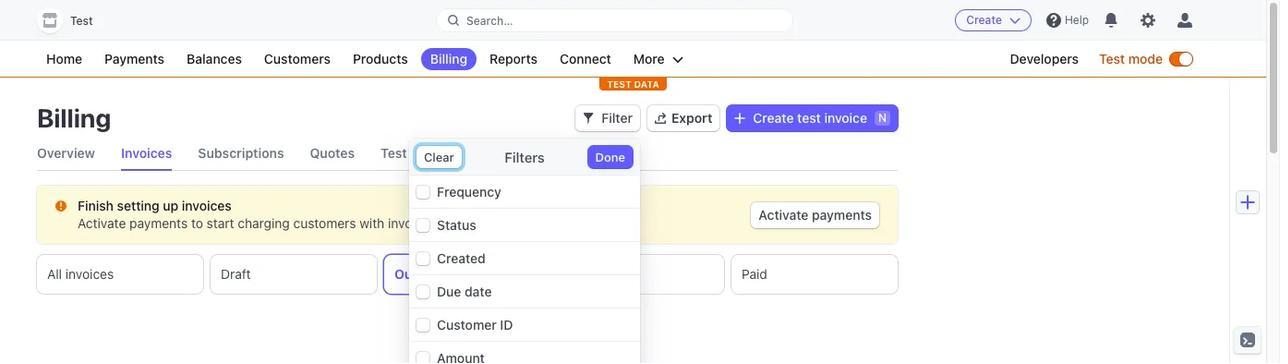 Task type: describe. For each thing, give the bounding box(es) containing it.
created
[[437, 250, 486, 266]]

more
[[634, 51, 665, 67]]

filters
[[505, 149, 545, 165]]

due date
[[437, 284, 492, 299]]

search…
[[467, 13, 513, 27]]

with
[[360, 215, 385, 231]]

paid
[[742, 266, 768, 282]]

filter button
[[576, 105, 640, 131]]

payments inside finish setting up invoices activate payments to start charging customers with invoices.
[[129, 215, 188, 231]]

1 horizontal spatial payments
[[812, 207, 872, 223]]

reports
[[490, 51, 538, 67]]

to
[[191, 215, 203, 231]]

test mode
[[1100, 51, 1163, 67]]

test
[[607, 79, 632, 90]]

draft
[[221, 266, 251, 282]]

customers
[[293, 215, 356, 231]]

reports link
[[480, 48, 547, 70]]

export button
[[648, 105, 720, 131]]

past due button
[[558, 255, 724, 294]]

payments
[[104, 51, 165, 67]]

filter
[[602, 110, 633, 126]]

paid button
[[732, 255, 898, 294]]

invoices.
[[388, 215, 440, 231]]

tab list containing all invoices
[[37, 255, 898, 294]]

test for test clocks
[[381, 145, 407, 161]]

0 vertical spatial billing
[[430, 51, 468, 67]]

more button
[[624, 48, 693, 70]]

done button
[[588, 146, 633, 168]]

connect link
[[551, 48, 621, 70]]

developers link
[[1001, 48, 1088, 70]]

create button
[[956, 9, 1032, 31]]

test button
[[37, 7, 111, 33]]

activate payments
[[759, 207, 872, 223]]

due
[[437, 284, 461, 299]]

test data
[[607, 79, 660, 90]]

balances link
[[177, 48, 251, 70]]

overview link
[[37, 137, 95, 170]]

products link
[[344, 48, 417, 70]]

data
[[634, 79, 660, 90]]

past
[[568, 266, 594, 282]]

all invoices
[[47, 266, 114, 282]]

create for create test invoice
[[753, 110, 794, 126]]

due
[[598, 266, 620, 282]]

0 horizontal spatial billing
[[37, 103, 111, 133]]

charging
[[238, 215, 290, 231]]

customer
[[437, 317, 497, 333]]

start
[[207, 215, 234, 231]]

help button
[[1039, 6, 1097, 35]]

Search… search field
[[437, 9, 793, 32]]

date
[[465, 284, 492, 299]]

subscriptions
[[198, 145, 284, 161]]

up
[[163, 198, 179, 213]]

payments link
[[95, 48, 174, 70]]

customer id
[[437, 317, 513, 333]]

outstanding
[[395, 266, 474, 282]]

overview
[[37, 145, 95, 161]]

balances
[[187, 51, 242, 67]]

quotes
[[310, 145, 355, 161]]

customers
[[264, 51, 331, 67]]

outstanding button
[[384, 255, 551, 294]]



Task type: vqa. For each thing, say whether or not it's contained in the screenshot.
'Payments' link
yes



Task type: locate. For each thing, give the bounding box(es) containing it.
1 vertical spatial create
[[753, 110, 794, 126]]

0 horizontal spatial payments
[[129, 215, 188, 231]]

done
[[596, 150, 626, 164]]

invoice
[[825, 110, 868, 126]]

test left mode at the top right
[[1100, 51, 1125, 67]]

1 tab list from the top
[[37, 137, 898, 171]]

all invoices button
[[37, 255, 203, 294]]

2 vertical spatial test
[[381, 145, 407, 161]]

2 svg image from the left
[[735, 113, 746, 124]]

create test invoice
[[753, 110, 868, 126]]

n
[[879, 111, 887, 125]]

payments down up
[[129, 215, 188, 231]]

0 horizontal spatial invoices
[[65, 266, 114, 282]]

invoices
[[182, 198, 232, 213], [65, 266, 114, 282]]

1 horizontal spatial invoices
[[182, 198, 232, 213]]

1 horizontal spatial billing
[[430, 51, 468, 67]]

clear button
[[417, 146, 462, 168]]

test for test
[[70, 14, 93, 28]]

billing link
[[421, 48, 477, 70]]

0 vertical spatial create
[[967, 13, 1002, 27]]

home link
[[37, 48, 92, 70]]

svg image left "filter"
[[583, 113, 594, 124]]

test inside tab list
[[381, 145, 407, 161]]

invoices link
[[121, 137, 172, 170]]

svg image inside filter dropdown button
[[583, 113, 594, 124]]

activate up paid
[[759, 207, 809, 223]]

help
[[1065, 13, 1089, 27]]

0 horizontal spatial test
[[70, 14, 93, 28]]

1 vertical spatial tab list
[[37, 255, 898, 294]]

0 vertical spatial tab list
[[37, 137, 898, 171]]

billing down search… on the left top of the page
[[430, 51, 468, 67]]

0 vertical spatial invoices
[[182, 198, 232, 213]]

frequency
[[437, 184, 502, 200]]

invoices right all
[[65, 266, 114, 282]]

activate
[[759, 207, 809, 223], [78, 215, 126, 231]]

1 horizontal spatial activate
[[759, 207, 809, 223]]

test inside "button"
[[70, 14, 93, 28]]

draft button
[[211, 255, 377, 294]]

1 horizontal spatial test
[[381, 145, 407, 161]]

2 tab list from the top
[[37, 255, 898, 294]]

1 svg image from the left
[[583, 113, 594, 124]]

test left clocks in the top left of the page
[[381, 145, 407, 161]]

past due
[[568, 266, 620, 282]]

payments
[[812, 207, 872, 223], [129, 215, 188, 231]]

home
[[46, 51, 82, 67]]

activate payments link
[[752, 202, 880, 228]]

products
[[353, 51, 408, 67]]

activate inside finish setting up invoices activate payments to start charging customers with invoices.
[[78, 215, 126, 231]]

1 vertical spatial billing
[[37, 103, 111, 133]]

activate down finish on the left of page
[[78, 215, 126, 231]]

setting
[[117, 198, 160, 213]]

subscriptions link
[[198, 137, 284, 170]]

1 vertical spatial test
[[1100, 51, 1125, 67]]

test
[[70, 14, 93, 28], [1100, 51, 1125, 67], [381, 145, 407, 161]]

all
[[47, 266, 62, 282]]

connect
[[560, 51, 612, 67]]

0 horizontal spatial svg image
[[583, 113, 594, 124]]

1 horizontal spatial create
[[967, 13, 1002, 27]]

invoices inside finish setting up invoices activate payments to start charging customers with invoices.
[[182, 198, 232, 213]]

test clocks link
[[381, 137, 450, 170]]

Search… text field
[[437, 9, 793, 32]]

create for create
[[967, 13, 1002, 27]]

customers link
[[255, 48, 340, 70]]

svg image
[[55, 201, 67, 212]]

test clocks
[[381, 145, 450, 161]]

billing
[[430, 51, 468, 67], [37, 103, 111, 133]]

finish setting up invoices activate payments to start charging customers with invoices.
[[78, 198, 440, 231]]

finish
[[78, 198, 114, 213]]

invoices
[[121, 145, 172, 161]]

test for test mode
[[1100, 51, 1125, 67]]

invoices inside button
[[65, 266, 114, 282]]

0 horizontal spatial activate
[[78, 215, 126, 231]]

developers
[[1010, 51, 1079, 67]]

tab list containing overview
[[37, 137, 898, 171]]

mode
[[1129, 51, 1163, 67]]

1 horizontal spatial svg image
[[735, 113, 746, 124]]

svg image right export
[[735, 113, 746, 124]]

create up developers link
[[967, 13, 1002, 27]]

test up the home
[[70, 14, 93, 28]]

svg image
[[583, 113, 594, 124], [735, 113, 746, 124]]

test
[[798, 110, 821, 126]]

id
[[500, 317, 513, 333]]

tab list
[[37, 137, 898, 171], [37, 255, 898, 294]]

invoices up to
[[182, 198, 232, 213]]

quotes link
[[310, 137, 355, 170]]

1 vertical spatial invoices
[[65, 266, 114, 282]]

payments up the paid button
[[812, 207, 872, 223]]

export
[[672, 110, 713, 126]]

create
[[967, 13, 1002, 27], [753, 110, 794, 126]]

billing up overview on the left top
[[37, 103, 111, 133]]

status
[[437, 217, 477, 233]]

create left test
[[753, 110, 794, 126]]

0 vertical spatial test
[[70, 14, 93, 28]]

create inside button
[[967, 13, 1002, 27]]

0 horizontal spatial create
[[753, 110, 794, 126]]

clocks
[[411, 145, 450, 161]]

2 horizontal spatial test
[[1100, 51, 1125, 67]]

clear
[[424, 150, 454, 164]]



